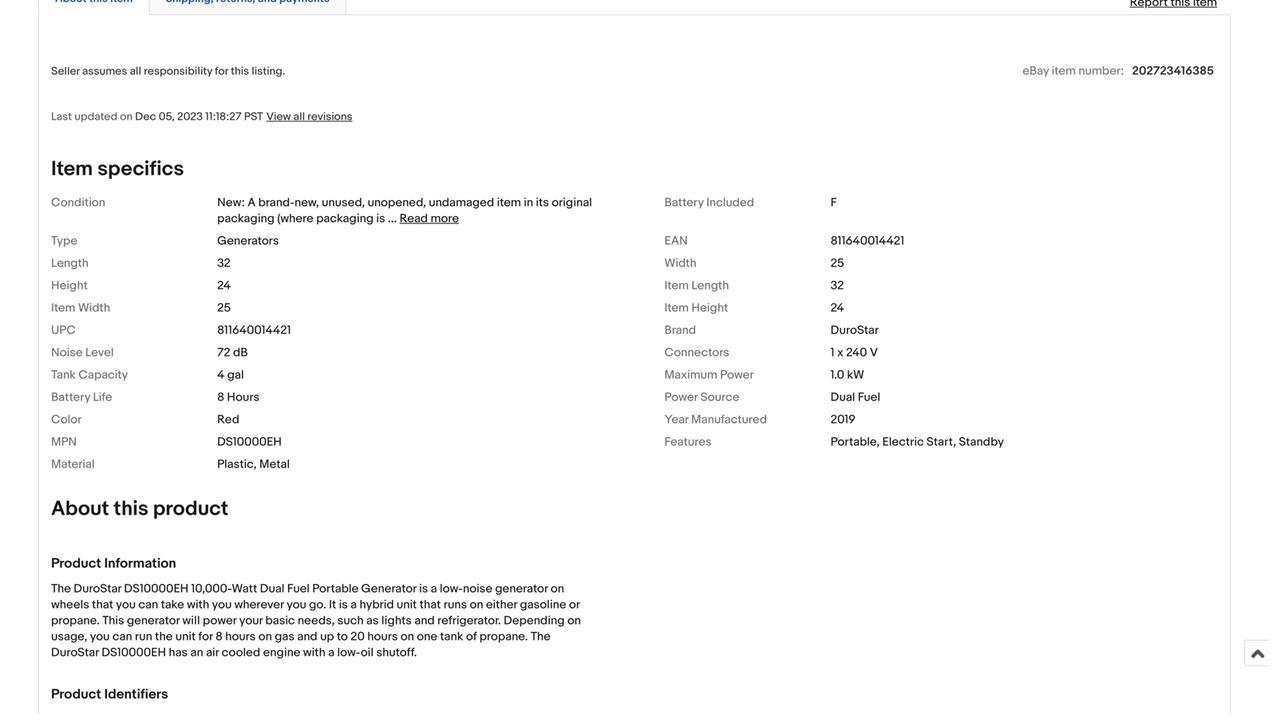 Task type: vqa. For each thing, say whether or not it's contained in the screenshot.
lights
yes



Task type: locate. For each thing, give the bounding box(es) containing it.
revisions
[[308, 110, 353, 124]]

0 vertical spatial propane.
[[51, 614, 100, 629]]

0 vertical spatial and
[[415, 614, 435, 629]]

1 vertical spatial generator
[[127, 614, 180, 629]]

0 vertical spatial for
[[215, 64, 228, 78]]

1 vertical spatial and
[[297, 630, 318, 645]]

0 horizontal spatial and
[[297, 630, 318, 645]]

original
[[552, 196, 592, 210]]

1 horizontal spatial can
[[138, 598, 158, 613]]

wheels
[[51, 598, 89, 613]]

item up brand
[[665, 301, 689, 315]]

generators
[[217, 234, 279, 248]]

item left in
[[497, 196, 521, 210]]

2 vertical spatial a
[[328, 646, 335, 661]]

low- up runs
[[440, 582, 463, 597]]

1 horizontal spatial 24
[[831, 301, 845, 315]]

0 vertical spatial item
[[1052, 64, 1076, 78]]

on
[[120, 110, 133, 124], [551, 582, 565, 597], [470, 598, 484, 613], [568, 614, 581, 629], [259, 630, 272, 645], [401, 630, 414, 645]]

battery for battery life
[[51, 390, 90, 405]]

0 vertical spatial low-
[[440, 582, 463, 597]]

0 horizontal spatial is
[[339, 598, 348, 613]]

an
[[190, 646, 203, 661]]

1 horizontal spatial that
[[420, 598, 441, 613]]

1 vertical spatial width
[[78, 301, 110, 315]]

0 vertical spatial generator
[[495, 582, 548, 597]]

product information
[[51, 556, 176, 573]]

1 horizontal spatial with
[[303, 646, 326, 661]]

color
[[51, 413, 82, 427]]

1 horizontal spatial is
[[376, 212, 385, 226]]

read more button
[[400, 212, 459, 226]]

0 vertical spatial all
[[130, 64, 141, 78]]

unit down will
[[176, 630, 196, 645]]

generator up run
[[127, 614, 180, 629]]

ds10000eh up plastic, metal in the left of the page
[[217, 435, 282, 450]]

durostar down "usage,"
[[51, 646, 99, 661]]

number:
[[1079, 64, 1125, 78]]

on left gas
[[259, 630, 272, 645]]

0 vertical spatial 32
[[217, 256, 231, 271]]

power up source
[[721, 368, 754, 382]]

material
[[51, 458, 95, 472]]

item
[[1052, 64, 1076, 78], [497, 196, 521, 210]]

1 vertical spatial item
[[497, 196, 521, 210]]

1 vertical spatial fuel
[[287, 582, 310, 597]]

0 vertical spatial product
[[51, 556, 101, 573]]

0 vertical spatial 811640014421
[[831, 234, 905, 248]]

dual fuel
[[831, 390, 881, 405]]

0 vertical spatial 25
[[831, 256, 845, 271]]

new:
[[217, 196, 245, 210]]

to
[[337, 630, 348, 645]]

is
[[376, 212, 385, 226], [419, 582, 428, 597], [339, 598, 348, 613]]

last
[[51, 110, 72, 124]]

0 horizontal spatial 32
[[217, 256, 231, 271]]

1 vertical spatial 811640014421
[[217, 323, 291, 338]]

and down the needs,
[[297, 630, 318, 645]]

1 vertical spatial propane.
[[480, 630, 528, 645]]

1 horizontal spatial the
[[531, 630, 551, 645]]

last updated on dec 05, 2023 11:18:27 pst view all revisions
[[51, 110, 353, 124]]

1 vertical spatial 32
[[831, 279, 844, 293]]

listing.
[[252, 64, 285, 78]]

battery for battery included
[[665, 196, 704, 210]]

0 vertical spatial 24
[[217, 279, 231, 293]]

you up power
[[212, 598, 232, 613]]

for right responsibility
[[215, 64, 228, 78]]

0 horizontal spatial this
[[114, 497, 148, 522]]

0 horizontal spatial 25
[[217, 301, 231, 315]]

item up upc
[[51, 301, 75, 315]]

ds10000eh down run
[[102, 646, 166, 661]]

power up the year
[[665, 390, 698, 405]]

all right the view on the left
[[294, 110, 305, 124]]

durostar down the product information
[[74, 582, 121, 597]]

width
[[665, 256, 697, 271], [78, 301, 110, 315]]

packaging down the a
[[217, 212, 275, 226]]

seller assumes all responsibility for this listing.
[[51, 64, 285, 78]]

capacity
[[79, 368, 128, 382]]

0 vertical spatial 8
[[217, 390, 224, 405]]

depending
[[504, 614, 565, 629]]

hours down as on the bottom left of the page
[[368, 630, 398, 645]]

durostar up the 1 x 240 v
[[831, 323, 879, 338]]

on left dec
[[120, 110, 133, 124]]

with
[[187, 598, 209, 613], [303, 646, 326, 661]]

0 horizontal spatial dual
[[260, 582, 285, 597]]

1 horizontal spatial 811640014421
[[831, 234, 905, 248]]

propane.
[[51, 614, 100, 629], [480, 630, 528, 645]]

1 horizontal spatial generator
[[495, 582, 548, 597]]

height
[[51, 279, 88, 293], [692, 301, 729, 315]]

1 vertical spatial product
[[51, 687, 101, 704]]

product up wheels
[[51, 556, 101, 573]]

kw
[[847, 368, 865, 382]]

0 horizontal spatial with
[[187, 598, 209, 613]]

0 vertical spatial power
[[721, 368, 754, 382]]

0 horizontal spatial height
[[51, 279, 88, 293]]

pst
[[244, 110, 263, 124]]

1 horizontal spatial height
[[692, 301, 729, 315]]

low- down to
[[337, 646, 361, 661]]

product down "usage,"
[[51, 687, 101, 704]]

240
[[847, 346, 868, 360]]

dual inside the durostar ds10000eh 10,000-watt dual fuel portable generator is a low-noise generator on wheels that you can take with you wherever you go. it is a hybrid unit that runs on either gasoline or propane. this generator will power your basic needs, such as lights and refrigerator. depending on usage, you can run the unit for 8 hours on gas and up to 20 hours on one tank of propane. the durostar ds10000eh has an air cooled engine with a low-oil shutoff.
[[260, 582, 285, 597]]

1 vertical spatial unit
[[176, 630, 196, 645]]

ebay
[[1023, 64, 1050, 78]]

is left ... in the top of the page
[[376, 212, 385, 226]]

811640014421 down f
[[831, 234, 905, 248]]

that up the this
[[92, 598, 113, 613]]

0 horizontal spatial that
[[92, 598, 113, 613]]

can
[[138, 598, 158, 613], [112, 630, 132, 645]]

2 hours from the left
[[368, 630, 398, 645]]

tank
[[51, 368, 76, 382]]

ds10000eh
[[217, 435, 282, 450], [124, 582, 189, 597], [102, 646, 166, 661]]

can left "take" at the left of the page
[[138, 598, 158, 613]]

and up one
[[415, 614, 435, 629]]

oil
[[361, 646, 374, 661]]

item
[[51, 157, 93, 182], [665, 279, 689, 293], [51, 301, 75, 315], [665, 301, 689, 315]]

25 down f
[[831, 256, 845, 271]]

with down up
[[303, 646, 326, 661]]

0 vertical spatial the
[[51, 582, 71, 597]]

1 vertical spatial 8
[[216, 630, 223, 645]]

will
[[182, 614, 200, 629]]

1 horizontal spatial fuel
[[858, 390, 881, 405]]

1.0 kw
[[831, 368, 865, 382]]

1 horizontal spatial low-
[[440, 582, 463, 597]]

dual up wherever
[[260, 582, 285, 597]]

item up item height
[[665, 279, 689, 293]]

1 horizontal spatial unit
[[397, 598, 417, 613]]

24 up x
[[831, 301, 845, 315]]

generator up either
[[495, 582, 548, 597]]

0 horizontal spatial can
[[112, 630, 132, 645]]

05,
[[159, 110, 175, 124]]

0 horizontal spatial for
[[198, 630, 213, 645]]

width up 'level'
[[78, 301, 110, 315]]

connectors
[[665, 346, 730, 360]]

1 horizontal spatial dual
[[831, 390, 856, 405]]

0 horizontal spatial 24
[[217, 279, 231, 293]]

1 vertical spatial height
[[692, 301, 729, 315]]

low-
[[440, 582, 463, 597], [337, 646, 361, 661]]

1 vertical spatial battery
[[51, 390, 90, 405]]

25
[[831, 256, 845, 271], [217, 301, 231, 315]]

unit up lights
[[397, 598, 417, 613]]

4 gal
[[217, 368, 244, 382]]

(where
[[277, 212, 314, 226]]

battery up ean
[[665, 196, 704, 210]]

1 horizontal spatial a
[[351, 598, 357, 613]]

features
[[665, 435, 712, 450]]

1 vertical spatial 24
[[831, 301, 845, 315]]

f
[[831, 196, 837, 210]]

height down item length
[[692, 301, 729, 315]]

8 down power
[[216, 630, 223, 645]]

product for product identifiers
[[51, 687, 101, 704]]

1 vertical spatial 25
[[217, 301, 231, 315]]

24 down generators
[[217, 279, 231, 293]]

db
[[233, 346, 248, 360]]

a left noise
[[431, 582, 437, 597]]

1 horizontal spatial item
[[1052, 64, 1076, 78]]

unopened,
[[368, 196, 426, 210]]

24
[[217, 279, 231, 293], [831, 301, 845, 315]]

1 horizontal spatial 32
[[831, 279, 844, 293]]

tab list
[[38, 0, 1231, 15]]

2 vertical spatial is
[[339, 598, 348, 613]]

25 up the 72 at left
[[217, 301, 231, 315]]

0 vertical spatial durostar
[[831, 323, 879, 338]]

all
[[130, 64, 141, 78], [294, 110, 305, 124]]

packaging down unused,
[[316, 212, 374, 226]]

811640014421 up the "db"
[[217, 323, 291, 338]]

is right generator
[[419, 582, 428, 597]]

item width
[[51, 301, 110, 315]]

tank
[[440, 630, 464, 645]]

1 that from the left
[[92, 598, 113, 613]]

needs,
[[298, 614, 335, 629]]

usage,
[[51, 630, 87, 645]]

with up will
[[187, 598, 209, 613]]

propane. down wheels
[[51, 614, 100, 629]]

1 horizontal spatial and
[[415, 614, 435, 629]]

1 vertical spatial dual
[[260, 582, 285, 597]]

new,
[[295, 196, 319, 210]]

0 horizontal spatial 811640014421
[[217, 323, 291, 338]]

length up item height
[[692, 279, 729, 293]]

1 vertical spatial this
[[114, 497, 148, 522]]

for up the air
[[198, 630, 213, 645]]

8 down 4
[[217, 390, 224, 405]]

dual
[[831, 390, 856, 405], [260, 582, 285, 597]]

dual up 2019 at the right bottom
[[831, 390, 856, 405]]

1 vertical spatial ds10000eh
[[124, 582, 189, 597]]

a up such
[[351, 598, 357, 613]]

tank capacity
[[51, 368, 128, 382]]

1 horizontal spatial hours
[[368, 630, 398, 645]]

information
[[104, 556, 176, 573]]

propane. down either
[[480, 630, 528, 645]]

hybrid
[[360, 598, 394, 613]]

item height
[[665, 301, 729, 315]]

32 down generators
[[217, 256, 231, 271]]

1 horizontal spatial this
[[231, 64, 249, 78]]

0 vertical spatial with
[[187, 598, 209, 613]]

plastic, metal
[[217, 458, 290, 472]]

generator
[[495, 582, 548, 597], [127, 614, 180, 629]]

mpn
[[51, 435, 77, 450]]

8 inside the durostar ds10000eh 10,000-watt dual fuel portable generator is a low-noise generator on wheels that you can take with you wherever you go. it is a hybrid unit that runs on either gasoline or propane. this generator will power your basic needs, such as lights and refrigerator. depending on usage, you can run the unit for 8 hours on gas and up to 20 hours on one tank of propane. the durostar ds10000eh has an air cooled engine with a low-oil shutoff.
[[216, 630, 223, 645]]

air
[[206, 646, 219, 661]]

24 for item height
[[831, 301, 845, 315]]

portable,
[[831, 435, 880, 450]]

a down up
[[328, 646, 335, 661]]

unit
[[397, 598, 417, 613], [176, 630, 196, 645]]

0 horizontal spatial propane.
[[51, 614, 100, 629]]

item for item specifics
[[51, 157, 93, 182]]

width down ean
[[665, 256, 697, 271]]

fuel up go.
[[287, 582, 310, 597]]

brand-
[[258, 196, 295, 210]]

0 horizontal spatial battery
[[51, 390, 90, 405]]

this left listing.
[[231, 64, 249, 78]]

is right it
[[339, 598, 348, 613]]

item up condition
[[51, 157, 93, 182]]

metal
[[259, 458, 290, 472]]

2 horizontal spatial is
[[419, 582, 428, 597]]

1 horizontal spatial packaging
[[316, 212, 374, 226]]

2019
[[831, 413, 856, 427]]

the durostar ds10000eh 10,000-watt dual fuel portable generator is a low-noise generator on wheels that you can take with you wherever you go. it is a hybrid unit that runs on either gasoline or propane. this generator will power your basic needs, such as lights and refrigerator. depending on usage, you can run the unit for 8 hours on gas and up to 20 hours on one tank of propane. the durostar ds10000eh has an air cooled engine with a low-oil shutoff.
[[51, 582, 581, 661]]

in
[[524, 196, 534, 210]]

0 horizontal spatial power
[[665, 390, 698, 405]]

2 product from the top
[[51, 687, 101, 704]]

0 vertical spatial fuel
[[858, 390, 881, 405]]

up
[[320, 630, 334, 645]]

2 horizontal spatial a
[[431, 582, 437, 597]]

8
[[217, 390, 224, 405], [216, 630, 223, 645]]

ds10000eh up "take" at the left of the page
[[124, 582, 189, 597]]

1 vertical spatial a
[[351, 598, 357, 613]]

1 product from the top
[[51, 556, 101, 573]]

can down the this
[[112, 630, 132, 645]]

1 horizontal spatial 25
[[831, 256, 845, 271]]

that left runs
[[420, 598, 441, 613]]

length down type
[[51, 256, 89, 271]]

engine
[[263, 646, 301, 661]]

2 that from the left
[[420, 598, 441, 613]]

for inside the durostar ds10000eh 10,000-watt dual fuel portable generator is a low-noise generator on wheels that you can take with you wherever you go. it is a hybrid unit that runs on either gasoline or propane. this generator will power your basic needs, such as lights and refrigerator. depending on usage, you can run the unit for 8 hours on gas and up to 20 hours on one tank of propane. the durostar ds10000eh has an air cooled engine with a low-oil shutoff.
[[198, 630, 213, 645]]

the down depending on the bottom left of the page
[[531, 630, 551, 645]]

a
[[431, 582, 437, 597], [351, 598, 357, 613], [328, 646, 335, 661]]

11:18:27
[[205, 110, 242, 124]]

about
[[51, 497, 109, 522]]

item right the ebay
[[1052, 64, 1076, 78]]

0 horizontal spatial item
[[497, 196, 521, 210]]

item for item height
[[665, 301, 689, 315]]

hours up cooled
[[225, 630, 256, 645]]

0 horizontal spatial generator
[[127, 614, 180, 629]]

0 horizontal spatial length
[[51, 256, 89, 271]]

the up wheels
[[51, 582, 71, 597]]

all right assumes
[[130, 64, 141, 78]]

32 up x
[[831, 279, 844, 293]]

fuel down kw
[[858, 390, 881, 405]]

portable, electric start, standby
[[831, 435, 1004, 450]]

0 vertical spatial length
[[51, 256, 89, 271]]

this right "about"
[[114, 497, 148, 522]]

1 vertical spatial length
[[692, 279, 729, 293]]

battery up color
[[51, 390, 90, 405]]

this
[[102, 614, 124, 629]]

height up the item width
[[51, 279, 88, 293]]

0 vertical spatial is
[[376, 212, 385, 226]]

1 horizontal spatial propane.
[[480, 630, 528, 645]]

one
[[417, 630, 438, 645]]



Task type: describe. For each thing, give the bounding box(es) containing it.
on up shutoff.
[[401, 630, 414, 645]]

hours
[[227, 390, 260, 405]]

power source
[[665, 390, 740, 405]]

item length
[[665, 279, 729, 293]]

wherever
[[234, 598, 284, 613]]

on up 'gasoline'
[[551, 582, 565, 597]]

on down noise
[[470, 598, 484, 613]]

ean
[[665, 234, 688, 248]]

has
[[169, 646, 188, 661]]

1 vertical spatial durostar
[[74, 582, 121, 597]]

1 vertical spatial is
[[419, 582, 428, 597]]

undamaged
[[429, 196, 495, 210]]

such
[[338, 614, 364, 629]]

more
[[431, 212, 459, 226]]

run
[[135, 630, 152, 645]]

2 vertical spatial durostar
[[51, 646, 99, 661]]

0 vertical spatial a
[[431, 582, 437, 597]]

battery included
[[665, 196, 755, 210]]

you up the this
[[116, 598, 136, 613]]

1 vertical spatial can
[[112, 630, 132, 645]]

you left go.
[[287, 598, 307, 613]]

24 for height
[[217, 279, 231, 293]]

1 x 240 v
[[831, 346, 879, 360]]

maximum power
[[665, 368, 754, 382]]

20
[[351, 630, 365, 645]]

1 vertical spatial with
[[303, 646, 326, 661]]

0 vertical spatial width
[[665, 256, 697, 271]]

noise
[[463, 582, 493, 597]]

standby
[[959, 435, 1004, 450]]

32 for item length
[[831, 279, 844, 293]]

of
[[466, 630, 477, 645]]

identifiers
[[104, 687, 168, 704]]

view all revisions link
[[263, 109, 353, 124]]

1 horizontal spatial for
[[215, 64, 228, 78]]

0 vertical spatial can
[[138, 598, 158, 613]]

year
[[665, 413, 689, 427]]

or
[[569, 598, 580, 613]]

25 for width
[[831, 256, 845, 271]]

runs
[[444, 598, 467, 613]]

1 horizontal spatial power
[[721, 368, 754, 382]]

0 vertical spatial ds10000eh
[[217, 435, 282, 450]]

lights
[[382, 614, 412, 629]]

manufactured
[[692, 413, 768, 427]]

gal
[[227, 368, 244, 382]]

x
[[838, 346, 844, 360]]

0 vertical spatial unit
[[397, 598, 417, 613]]

noise level
[[51, 346, 114, 360]]

condition
[[51, 196, 105, 210]]

32 for length
[[217, 256, 231, 271]]

item inside "new: a brand-new, unused, unopened, undamaged item in its original packaging (where packaging is ..."
[[497, 196, 521, 210]]

0 horizontal spatial low-
[[337, 646, 361, 661]]

noise
[[51, 346, 83, 360]]

dec
[[135, 110, 156, 124]]

watt
[[232, 582, 257, 597]]

level
[[85, 346, 114, 360]]

portable
[[312, 582, 359, 597]]

fuel inside the durostar ds10000eh 10,000-watt dual fuel portable generator is a low-noise generator on wheels that you can take with you wherever you go. it is a hybrid unit that runs on either gasoline or propane. this generator will power your basic needs, such as lights and refrigerator. depending on usage, you can run the unit for 8 hours on gas and up to 20 hours on one tank of propane. the durostar ds10000eh has an air cooled engine with a low-oil shutoff.
[[287, 582, 310, 597]]

seller
[[51, 64, 80, 78]]

0 horizontal spatial width
[[78, 301, 110, 315]]

electric
[[883, 435, 924, 450]]

you down the this
[[90, 630, 110, 645]]

updated
[[74, 110, 118, 124]]

811640014421 for ean
[[831, 234, 905, 248]]

0 horizontal spatial all
[[130, 64, 141, 78]]

specifics
[[98, 157, 184, 182]]

is inside "new: a brand-new, unused, unopened, undamaged item in its original packaging (where packaging is ..."
[[376, 212, 385, 226]]

battery life
[[51, 390, 112, 405]]

go.
[[309, 598, 326, 613]]

item for item width
[[51, 301, 75, 315]]

upc
[[51, 323, 76, 338]]

1 horizontal spatial all
[[294, 110, 305, 124]]

gas
[[275, 630, 295, 645]]

1 vertical spatial power
[[665, 390, 698, 405]]

generator
[[361, 582, 417, 597]]

source
[[701, 390, 740, 405]]

it
[[329, 598, 336, 613]]

product
[[153, 497, 229, 522]]

responsibility
[[144, 64, 212, 78]]

1 hours from the left
[[225, 630, 256, 645]]

a
[[248, 196, 256, 210]]

red
[[217, 413, 239, 427]]

your
[[239, 614, 263, 629]]

unused,
[[322, 196, 365, 210]]

start,
[[927, 435, 957, 450]]

0 vertical spatial height
[[51, 279, 88, 293]]

brand
[[665, 323, 696, 338]]

refrigerator.
[[438, 614, 501, 629]]

item specifics
[[51, 157, 184, 182]]

25 for item width
[[217, 301, 231, 315]]

0 horizontal spatial a
[[328, 646, 335, 661]]

2 packaging from the left
[[316, 212, 374, 226]]

its
[[536, 196, 549, 210]]

1 vertical spatial the
[[531, 630, 551, 645]]

811640014421 for upc
[[217, 323, 291, 338]]

year manufactured
[[665, 413, 768, 427]]

0 horizontal spatial the
[[51, 582, 71, 597]]

1
[[831, 346, 835, 360]]

2 vertical spatial ds10000eh
[[102, 646, 166, 661]]

product for product information
[[51, 556, 101, 573]]

item for item length
[[665, 279, 689, 293]]

cooled
[[222, 646, 261, 661]]

included
[[707, 196, 755, 210]]

1.0
[[831, 368, 845, 382]]

1 packaging from the left
[[217, 212, 275, 226]]

view
[[266, 110, 291, 124]]

10,000-
[[191, 582, 232, 597]]

as
[[366, 614, 379, 629]]

72
[[217, 346, 231, 360]]

either
[[486, 598, 518, 613]]

on down or
[[568, 614, 581, 629]]

life
[[93, 390, 112, 405]]

v
[[870, 346, 879, 360]]



